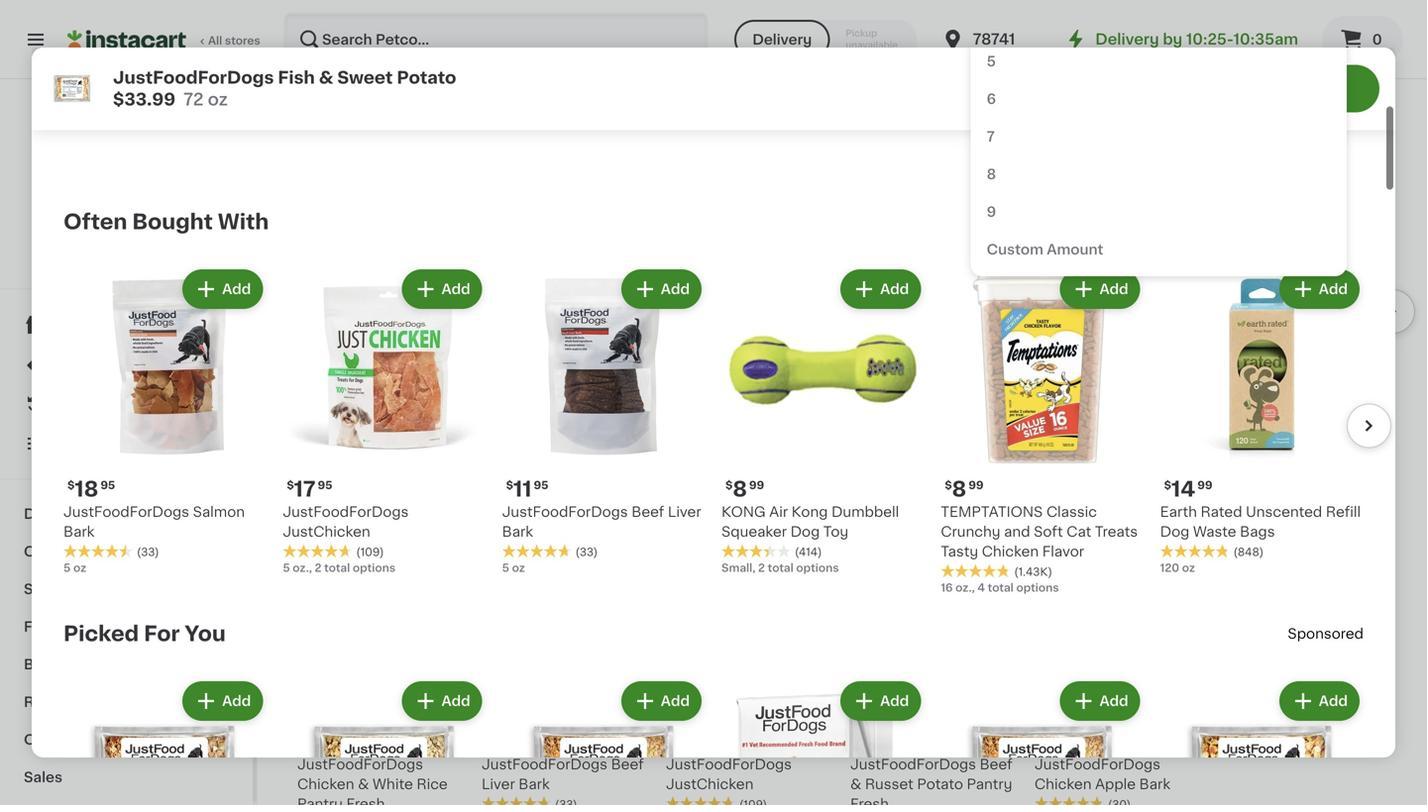 Task type: describe. For each thing, give the bounding box(es) containing it.
pantry for justfoodfordogs beef & russet potato pantry fresh
[[967, 778, 1013, 792]]

item carousel region for best sellers
[[297, 163, 1415, 480]]

oz for 11
[[512, 559, 525, 570]]

reptiles
[[24, 696, 83, 710]]

0 horizontal spatial fish
[[24, 621, 53, 634]]

order
[[1107, 34, 1144, 48]]

$33.99
[[113, 92, 176, 109]]

justfoodfordogs fish & sweet potato
[[850, 376, 1008, 410]]

options for 8
[[1016, 579, 1059, 590]]

kong
[[722, 502, 766, 516]]

stock
[[548, 453, 580, 464]]

total for 8
[[988, 579, 1014, 590]]

prices
[[147, 221, 182, 231]]

17 for 17
[[294, 476, 316, 496]]

$ for justfoodfordogs fish & sweet potato
[[854, 351, 862, 362]]

oz., for 9
[[1234, 453, 1253, 464]]

other
[[24, 734, 65, 747]]

0 vertical spatial add to cart button
[[1201, 65, 1380, 113]]

$ 7 95
[[854, 732, 891, 753]]

justfoodfordogs inside justfoodfordogs fish & sweet potato $33.99 72 oz
[[113, 70, 274, 87]]

(33) for 18
[[137, 544, 159, 554]]

$ 8 99 for kong
[[726, 476, 764, 496]]

product group containing justfoodfordogs beef liver bark
[[482, 553, 650, 806]]

pets for small
[[67, 583, 99, 597]]

9 inside 5 6 7 8 9 custom amount
[[987, 201, 996, 215]]

save
[[156, 260, 182, 271]]

delivery for delivery by 10:25-10:35am
[[1096, 32, 1159, 47]]

$ for kong air kong dumbbell squeaker dog toy
[[726, 477, 733, 488]]

chicken for 49
[[1035, 396, 1092, 410]]

read
[[513, 37, 550, 51]]

5 oz., 2 total options
[[283, 559, 396, 570]]

petco link
[[83, 103, 170, 214]]

delivery by 10:25-10:35am
[[1096, 32, 1299, 47]]

$ 17 95
[[287, 476, 332, 496]]

sellers
[[353, 123, 428, 144]]

reptiles link
[[12, 684, 241, 722]]

fish link
[[12, 609, 241, 646]]

& inside justfoodfordogs beef & russet potato
[[297, 396, 309, 410]]

justfoodfordogs inside justfoodfordogs beef & russet potato pantry fresh
[[850, 758, 976, 772]]

options for 49
[[1110, 434, 1153, 445]]

fresh for russet
[[850, 798, 889, 806]]

care
[[112, 260, 139, 271]]

justfoodfordogs inside justfoodfordogs beef & russet potato
[[297, 376, 423, 390]]

17 for justfoodfordogs justchicken
[[677, 732, 699, 753]]

0 vertical spatial pantry
[[297, 505, 371, 526]]

bought
[[132, 208, 213, 228]]

(1.43k)
[[1014, 563, 1053, 574]]

everyday store prices link
[[59, 218, 194, 234]]

rice for justfoodfordogs chicken & white rice
[[601, 396, 632, 410]]

product group containing 18
[[63, 262, 267, 573]]

95 for 7
[[876, 733, 891, 744]]

1 horizontal spatial cart
[[1303, 81, 1340, 98]]

potato for 7
[[917, 778, 963, 792]]

& inside justfoodfordogs chicken & white rice pantry fresh
[[358, 778, 369, 792]]

product group containing 12
[[1035, 553, 1203, 806]]

chicken for 12
[[1035, 778, 1092, 792]]

2 justfoodfordogs turkey & whole wheat macaroni from the left
[[1219, 376, 1377, 430]]

95 for 49
[[1077, 351, 1092, 362]]

turkey inside product group
[[1219, 396, 1266, 410]]

justfoodfordogs chicken & white rice
[[482, 376, 632, 410]]

justfoodfordogs chicken & white rice pantry fresh
[[297, 758, 448, 806]]

birds
[[24, 658, 61, 672]]

service type group
[[735, 20, 918, 59]]

oz., for 17
[[293, 559, 312, 570]]

everyday
[[59, 221, 112, 231]]

instacart logo image
[[67, 28, 186, 52]]

oz inside justfoodfordogs fish & sweet potato $33.99 72 oz
[[208, 92, 228, 109]]

options for 9
[[1294, 453, 1337, 464]]

(848)
[[1234, 544, 1264, 554]]

45
[[323, 733, 338, 744]]

justfoodfordogs inside the justfoodfordogs chicken breast treats
[[1035, 376, 1161, 390]]

justfoodfordogs inside the justfoodfordogs fish & sweet potato
[[850, 376, 976, 390]]

chicken inside temptations classic crunchy and soft cat treats tasty chicken flavor
[[982, 542, 1039, 555]]

place your order with peace of mind.
[[1030, 34, 1284, 48]]

place
[[1030, 34, 1068, 48]]

bark inside justfoodfordogs salmon bark
[[63, 522, 95, 536]]

dog inside kong air kong dumbbell squeaker dog toy
[[791, 522, 820, 536]]

pantry for justfoodfordogs chicken & white rice pantry fresh
[[297, 798, 343, 806]]

nsored
[[1315, 623, 1364, 637]]

store
[[115, 221, 144, 231]]

total for 17
[[324, 559, 350, 570]]

16 oz., 4 total options
[[941, 579, 1059, 590]]

beef for 7
[[980, 758, 1013, 772]]

wheat inside button
[[779, 396, 824, 410]]

air
[[769, 502, 788, 516]]

potato inside justfoodfordogs fish & sweet potato $33.99 72 oz
[[397, 70, 456, 87]]

with
[[218, 208, 269, 228]]

99 for temptations classic crunchy and soft cat treats tasty chicken flavor
[[969, 477, 984, 488]]

total for 99
[[345, 434, 370, 445]]

many in stock
[[502, 453, 580, 464]]

95 for 17
[[318, 477, 332, 488]]

add vital care to save
[[59, 260, 182, 271]]

of
[[1228, 34, 1242, 48]]

& inside justfoodfordogs beef & russet potato pantry fresh
[[850, 778, 862, 792]]

1 vertical spatial add to cart button
[[1009, 268, 1139, 303]]

18 for 9
[[1219, 453, 1231, 464]]

often bought with
[[63, 208, 269, 228]]

5 6 7 8 9 custom amount
[[987, 51, 1104, 253]]

options down (414)
[[796, 559, 839, 570]]

fish for justfoodfordogs fish & sweet potato $33.99 72 oz
[[278, 70, 315, 87]]

120 oz
[[1160, 559, 1195, 570]]

dumbbell
[[832, 502, 899, 516]]

$ inside the $ 17 justfoodfordogs justchicken
[[670, 733, 677, 744]]

sales
[[24, 771, 62, 785]]

$ for temptations classic crunchy and soft cat treats tasty chicken flavor
[[945, 477, 952, 488]]

$10.29 element
[[482, 347, 650, 373]]

temptations classic crunchy and soft cat treats tasty chicken flavor
[[941, 502, 1138, 555]]

& inside justfoodfordogs fish & sweet potato $33.99 72 oz
[[319, 70, 333, 87]]

buy it again
[[56, 397, 139, 411]]

and
[[1004, 522, 1030, 536]]

rated
[[1201, 502, 1243, 516]]

8 for add
[[733, 476, 747, 496]]

white for justfoodfordogs chicken & white rice pantry fresh
[[373, 778, 413, 792]]

36
[[309, 350, 337, 371]]

small, 2 total options
[[722, 559, 839, 570]]

1 vertical spatial add to cart
[[1048, 279, 1128, 292]]

36 99
[[309, 350, 354, 371]]

79
[[1247, 351, 1261, 362]]

95 for 11
[[534, 477, 549, 488]]

(480)
[[371, 418, 401, 429]]

$ for earth rated unscented refill dog waste bags
[[1164, 477, 1172, 488]]

78741
[[973, 32, 1015, 47]]

potato for 99
[[364, 396, 410, 410]]

liver for product group containing justfoodfordogs beef liver bark
[[482, 778, 515, 792]]

$ for justfoodfordogs turkey & whole wheat macaroni
[[1223, 351, 1230, 362]]

options for 99
[[373, 434, 416, 445]]

custom
[[987, 239, 1044, 253]]

justfoodfordogs inside justfoodfordogs salmon bark
[[63, 502, 189, 516]]

best
[[297, 123, 348, 144]]

2 for 9
[[1256, 453, 1263, 464]]

chicken for 7
[[297, 778, 354, 792]]

2 wheat from the left
[[1332, 396, 1377, 410]]

1 vertical spatial justfoodfordogs beef liver bark
[[482, 758, 644, 792]]

russet for 7
[[865, 778, 914, 792]]

sales link
[[12, 759, 241, 797]]

95 for 18
[[100, 477, 115, 488]]

in
[[536, 453, 546, 464]]

18 oz., 2 total options for 49
[[1035, 434, 1153, 445]]

$ 49 95
[[1039, 350, 1092, 371]]

18 for 49
[[1035, 434, 1047, 445]]

picked for you
[[63, 620, 226, 641]]

beef for 99
[[427, 376, 460, 390]]

treats inside the justfoodfordogs chicken breast treats
[[1144, 396, 1187, 410]]

(236)
[[1293, 438, 1322, 448]]

2 horizontal spatial to
[[1281, 81, 1299, 98]]

bark for product group containing 11
[[502, 522, 533, 536]]

kong air kong dumbbell squeaker dog toy
[[722, 502, 899, 536]]

72 oz., 2 total options
[[297, 434, 416, 445]]

10:25-
[[1186, 32, 1234, 47]]

11
[[513, 476, 532, 496]]

7 for justfoodfordogs beef & russet potato pantry fresh
[[862, 732, 874, 753]]

earth rated unscented refill dog waste bags
[[1160, 502, 1361, 536]]

7 for justfoodfordogs chicken & white rice pantry fresh
[[309, 732, 321, 753]]

turkey inside button
[[666, 396, 713, 410]]

kong
[[792, 502, 828, 516]]

$31.99 element
[[666, 347, 835, 373]]

95 for 12
[[1071, 733, 1086, 744]]

product group containing 33
[[850, 171, 1019, 447]]

other pets & more
[[24, 734, 156, 747]]

for
[[144, 620, 180, 641]]

total for 49
[[1081, 434, 1107, 445]]

dogs
[[24, 508, 62, 521]]

everyday store prices
[[59, 221, 182, 231]]

(33) for 11
[[576, 544, 598, 554]]

earth
[[1160, 502, 1197, 516]]

vital
[[84, 260, 109, 271]]

4
[[978, 579, 985, 590]]

0 button
[[1322, 16, 1404, 63]]



Task type: vqa. For each thing, say whether or not it's contained in the screenshot.


Task type: locate. For each thing, give the bounding box(es) containing it.
oz for 18
[[73, 559, 86, 570]]

salmon
[[193, 502, 245, 516]]

1 vertical spatial 9
[[1230, 350, 1245, 371]]

2 vertical spatial pantry
[[297, 798, 343, 806]]

0 horizontal spatial treats
[[1095, 522, 1138, 536]]

add
[[1241, 81, 1277, 98], [1343, 188, 1372, 202], [59, 260, 82, 271], [222, 279, 251, 292], [442, 279, 471, 292], [661, 279, 690, 292], [880, 279, 909, 292], [1048, 279, 1077, 292], [1319, 279, 1348, 292], [790, 570, 819, 584], [974, 570, 1003, 584], [1159, 570, 1188, 584], [222, 691, 251, 705], [442, 691, 471, 705], [661, 691, 690, 705], [880, 691, 909, 705], [1100, 691, 1129, 705], [1319, 691, 1348, 705]]

17 inside the $ 17 justfoodfordogs justchicken
[[677, 732, 699, 753]]

$ for justfoodfordogs chicken breast treats
[[1039, 351, 1046, 362]]

potato inside justfoodfordogs beef & russet potato
[[364, 396, 410, 410]]

sweet down $ 33 99
[[865, 396, 909, 410]]

again
[[100, 397, 139, 411]]

0 vertical spatial pets
[[67, 583, 99, 597]]

potato inside justfoodfordogs beef & russet potato pantry fresh
[[917, 778, 963, 792]]

options for 17
[[353, 559, 396, 570]]

justfoodfordogs inside justfoodfordogs turkey & whole wheat macaroni button
[[666, 376, 792, 390]]

$ inside $ 11 95
[[506, 477, 513, 488]]

$ inside $ 33 99
[[854, 351, 862, 362]]

liver for product group containing 11
[[668, 502, 701, 516]]

1 dog from the left
[[791, 522, 820, 536]]

18 up classic
[[1035, 434, 1047, 445]]

1 horizontal spatial rice
[[601, 396, 632, 410]]

cats
[[24, 545, 57, 559]]

$ for justfoodfordogs justchicken
[[287, 477, 294, 488]]

0 horizontal spatial macaroni
[[666, 416, 731, 430]]

0 vertical spatial treats
[[1144, 396, 1187, 410]]

macaroni
[[666, 416, 731, 430], [1219, 416, 1284, 430]]

oz., left 4
[[956, 579, 975, 590]]

dog
[[791, 522, 820, 536], [1160, 522, 1190, 536]]

95 inside $ 11 95
[[534, 477, 549, 488]]

small pets
[[24, 583, 99, 597]]

1 horizontal spatial 72
[[297, 434, 310, 445]]

waste
[[1193, 522, 1237, 536]]

1 macaroni from the left
[[666, 416, 731, 430]]

18 oz., 2 total options for 9
[[1219, 453, 1337, 464]]

0
[[1373, 33, 1382, 47]]

product group
[[850, 171, 1019, 447], [1219, 171, 1388, 467], [63, 262, 267, 573], [283, 262, 486, 573], [502, 262, 706, 573], [722, 262, 925, 573], [941, 262, 1145, 593], [1160, 262, 1364, 573], [297, 553, 466, 806], [482, 553, 650, 806], [666, 553, 835, 806], [850, 553, 1019, 806], [1035, 553, 1203, 806], [63, 674, 267, 806], [283, 674, 486, 806], [502, 674, 706, 806], [722, 674, 925, 806], [941, 674, 1145, 806], [1160, 674, 1364, 806]]

$ inside $ 49 95
[[1039, 351, 1046, 362]]

2 down justfoodfordogs beef & russet potato at the left of the page
[[335, 434, 342, 445]]

chicken up many
[[482, 396, 539, 410]]

72 right $33.99
[[183, 92, 204, 109]]

0 vertical spatial sweet
[[337, 70, 393, 87]]

justfoodfordogs turkey & whole wheat macaroni inside button
[[666, 376, 824, 430]]

justfoodfordogs inside justfoodfordogs chicken & white rice pantry fresh
[[297, 758, 423, 772]]

0 vertical spatial justchicken
[[283, 522, 370, 536]]

cat
[[1067, 522, 1092, 536]]

rice for justfoodfordogs chicken & white rice pantry fresh
[[417, 778, 448, 792]]

potato for 33
[[912, 396, 958, 410]]

1 horizontal spatial sweet
[[865, 396, 909, 410]]

add to cart
[[1241, 81, 1340, 98], [1048, 279, 1128, 292]]

whole inside product group
[[1284, 396, 1328, 410]]

1 (33) from the left
[[137, 544, 159, 554]]

1 fresh from the left
[[346, 798, 385, 806]]

options down (480)
[[373, 434, 416, 445]]

14
[[1172, 476, 1196, 496]]

95 inside '$ 18 95'
[[100, 477, 115, 488]]

$ for justfoodfordogs beef & russet potato pantry fresh
[[854, 733, 862, 744]]

treats right breast
[[1144, 396, 1187, 410]]

list box containing 5
[[971, 0, 1347, 273]]

options
[[373, 434, 416, 445], [1110, 434, 1153, 445], [1294, 453, 1337, 464], [796, 559, 839, 570], [353, 559, 396, 570], [1016, 579, 1059, 590]]

unscented
[[1246, 502, 1323, 516]]

2 down the justfoodfordogs chicken breast treats
[[1072, 434, 1079, 445]]

1 horizontal spatial turkey
[[1219, 396, 1266, 410]]

7 inside 5 6 7 8 9 custom amount
[[987, 126, 995, 140]]

options down (1.43k)
[[1016, 579, 1059, 590]]

1 5 oz from the left
[[63, 559, 86, 570]]

1 horizontal spatial liver
[[668, 502, 701, 516]]

1 horizontal spatial $ 8 99
[[945, 476, 984, 496]]

dog down earth
[[1160, 522, 1190, 536]]

bags
[[1240, 522, 1275, 536]]

sweet for justfoodfordogs fish & sweet potato
[[865, 396, 909, 410]]

1 horizontal spatial fish
[[278, 70, 315, 87]]

2 (33) from the left
[[576, 544, 598, 554]]

& inside button
[[716, 396, 728, 410]]

oz down all
[[208, 92, 228, 109]]

0 horizontal spatial (33)
[[137, 544, 159, 554]]

pantry inside justfoodfordogs chicken & white rice pantry fresh
[[297, 798, 343, 806]]

1 vertical spatial pantry
[[967, 778, 1013, 792]]

0 horizontal spatial white
[[373, 778, 413, 792]]

all stores link
[[67, 12, 262, 67]]

justchicken inside justfoodfordogs justchicken
[[283, 522, 370, 536]]

2 inside product group
[[1256, 453, 1263, 464]]

1 horizontal spatial treats
[[1144, 396, 1187, 410]]

8
[[987, 164, 996, 177], [733, 476, 747, 496], [952, 476, 967, 496]]

5 down 78741
[[987, 51, 996, 64]]

18 oz., 2 total options
[[1035, 434, 1153, 445], [1219, 453, 1337, 464]]

total down justfoodfordogs beef & russet potato at the left of the page
[[345, 434, 370, 445]]

0 vertical spatial cart
[[1303, 81, 1340, 98]]

macaroni inside button
[[666, 416, 731, 430]]

2 5 oz from the left
[[502, 559, 525, 570]]

1 horizontal spatial wheat
[[1332, 396, 1377, 410]]

5 for 18
[[63, 559, 71, 570]]

chicken down $ 49 95
[[1035, 396, 1092, 410]]

chicken inside justfoodfordogs chicken apple bark
[[1035, 778, 1092, 792]]

1 vertical spatial fish
[[980, 376, 1008, 390]]

1 $ 8 99 from the left
[[726, 476, 764, 496]]

0 horizontal spatial turkey
[[666, 396, 713, 410]]

8 down 6
[[987, 164, 996, 177]]

99 right 33
[[891, 351, 907, 362]]

0 horizontal spatial add to cart button
[[1009, 268, 1139, 303]]

rice inside justfoodfordogs chicken & white rice pantry fresh
[[417, 778, 448, 792]]

justfoodfordogs inside justfoodfordogs chicken apple bark
[[1035, 758, 1161, 772]]

99 inside $ 33 99
[[891, 351, 907, 362]]

1 vertical spatial 17
[[677, 732, 699, 753]]

0 vertical spatial 18
[[1035, 434, 1047, 445]]

0 vertical spatial rice
[[601, 396, 632, 410]]

item carousel region containing 36
[[297, 163, 1415, 480]]

2 for 49
[[1072, 434, 1079, 445]]

0 vertical spatial to
[[1281, 81, 1299, 98]]

total for 9
[[1266, 453, 1291, 464]]

fish inside justfoodfordogs fish & sweet potato $33.99 72 oz
[[278, 70, 315, 87]]

beef inside justfoodfordogs beef & russet potato
[[427, 376, 460, 390]]

0 horizontal spatial 7
[[309, 732, 321, 753]]

rice
[[601, 396, 632, 410], [417, 778, 448, 792]]

1 horizontal spatial add to cart button
[[1201, 65, 1380, 113]]

add to cart down amount
[[1048, 279, 1128, 292]]

mind.
[[1246, 34, 1284, 48]]

dog inside the earth rated unscented refill dog waste bags
[[1160, 522, 1190, 536]]

7 up justfoodfordogs beef & russet potato pantry fresh
[[862, 732, 874, 753]]

1 horizontal spatial add to cart
[[1241, 81, 1340, 98]]

99 up temptations
[[969, 477, 984, 488]]

0 horizontal spatial rice
[[417, 778, 448, 792]]

99 up the kong
[[749, 477, 764, 488]]

$ for justfoodfordogs chicken apple bark
[[1039, 733, 1046, 744]]

it
[[87, 397, 97, 411]]

95 inside $ 12 95
[[1071, 733, 1086, 744]]

$ inside $ 7 45
[[301, 733, 309, 744]]

2 down justfoodfordogs justchicken
[[315, 559, 322, 570]]

to down mind.
[[1281, 81, 1299, 98]]

8 up the kong
[[733, 476, 747, 496]]

0 vertical spatial white
[[557, 396, 598, 410]]

fresh for white
[[346, 798, 385, 806]]

0 vertical spatial 9
[[987, 201, 996, 215]]

options down (109)
[[353, 559, 396, 570]]

to down amount
[[1080, 279, 1095, 292]]

spo
[[1288, 623, 1315, 637]]

oz right 120
[[1182, 559, 1195, 570]]

cats link
[[12, 533, 241, 571]]

99 inside "$ 14 99"
[[1198, 477, 1213, 488]]

whole down the $31.99 element
[[731, 396, 775, 410]]

classic
[[1047, 502, 1097, 516]]

1 horizontal spatial (33)
[[576, 544, 598, 554]]

1 vertical spatial treats
[[1095, 522, 1138, 536]]

99 for justfoodfordogs fish & sweet potato
[[891, 351, 907, 362]]

2 for 99
[[335, 434, 342, 445]]

sweet for justfoodfordogs fish & sweet potato $33.99 72 oz
[[337, 70, 393, 87]]

0 vertical spatial add to cart
[[1241, 81, 1340, 98]]

justfoodfordogs turkey & whole wheat macaroni up '(236)'
[[1219, 376, 1377, 430]]

$ for justfoodfordogs salmon bark
[[67, 477, 75, 488]]

5
[[987, 51, 996, 64], [63, 559, 71, 570], [283, 559, 290, 570], [502, 559, 509, 570]]

$ inside '$ 18 95'
[[67, 477, 75, 488]]

★★★★★
[[297, 415, 367, 429], [297, 415, 367, 429], [482, 415, 551, 429], [482, 415, 551, 429], [1035, 415, 1104, 429], [1035, 415, 1104, 429], [1219, 435, 1289, 449], [1219, 435, 1289, 449], [63, 541, 133, 555], [63, 541, 133, 555], [722, 541, 791, 555], [722, 541, 791, 555], [283, 541, 352, 555], [283, 541, 352, 555], [502, 541, 572, 555], [502, 541, 572, 555], [1160, 541, 1230, 555], [1160, 541, 1230, 555], [941, 561, 1010, 574], [941, 561, 1010, 574]]

turkey down $ 9 79
[[1219, 396, 1266, 410]]

turkey
[[666, 396, 713, 410], [1219, 396, 1266, 410]]

total up unscented
[[1266, 453, 1291, 464]]

8 for add to cart
[[952, 476, 967, 496]]

0 horizontal spatial justchicken
[[283, 522, 370, 536]]

$ 9 79
[[1223, 350, 1261, 371]]

2 whole from the left
[[1284, 396, 1328, 410]]

total
[[345, 434, 370, 445], [1081, 434, 1107, 445], [1266, 453, 1291, 464], [768, 559, 794, 570], [324, 559, 350, 570], [988, 579, 1014, 590]]

russet inside justfoodfordogs beef & russet potato
[[312, 396, 361, 410]]

breast
[[1095, 396, 1141, 410]]

$ inside "$ 14 99"
[[1164, 477, 1172, 488]]

delivery for delivery
[[753, 33, 812, 47]]

(33) down stock
[[576, 544, 598, 554]]

petco
[[105, 197, 147, 211]]

pantry inside justfoodfordogs beef & russet potato pantry fresh
[[967, 778, 1013, 792]]

potato inside the justfoodfordogs fish & sweet potato
[[912, 396, 958, 410]]

0 horizontal spatial 9
[[987, 201, 996, 215]]

1 horizontal spatial 17
[[677, 732, 699, 753]]

0 horizontal spatial add to cart
[[1048, 279, 1128, 292]]

1 horizontal spatial whole
[[1284, 396, 1328, 410]]

treats inside temptations classic crunchy and soft cat treats tasty chicken flavor
[[1095, 522, 1138, 536]]

fresh inside justfoodfordogs beef & russet potato pantry fresh
[[850, 798, 889, 806]]

options down breast
[[1110, 434, 1153, 445]]

33
[[862, 350, 889, 371]]

1 vertical spatial to
[[142, 260, 153, 271]]

&
[[319, 70, 333, 87], [297, 396, 309, 410], [542, 396, 553, 410], [716, 396, 728, 410], [850, 396, 862, 410], [1270, 396, 1281, 410], [104, 734, 116, 747], [358, 778, 369, 792], [850, 778, 862, 792]]

stores
[[225, 35, 260, 46]]

fish for justfoodfordogs fish & sweet potato
[[980, 376, 1008, 390]]

to left save
[[142, 260, 153, 271]]

2 horizontal spatial 7
[[987, 126, 995, 140]]

by
[[1163, 32, 1183, 47]]

99 right 36
[[339, 351, 354, 362]]

1 horizontal spatial to
[[1080, 279, 1095, 292]]

toy
[[824, 522, 849, 536]]

0 horizontal spatial 8
[[733, 476, 747, 496]]

add to cart down mind.
[[1241, 81, 1340, 98]]

justfoodfordogs turkey & whole wheat macaroni button
[[666, 171, 835, 467]]

spo nsored
[[1288, 623, 1364, 637]]

0 horizontal spatial russet
[[312, 396, 361, 410]]

turkey down the $31.99 element
[[666, 396, 713, 410]]

1 wheat from the left
[[779, 396, 824, 410]]

2 turkey from the left
[[1219, 396, 1266, 410]]

all stores
[[208, 35, 260, 46]]

5 oz down 11
[[502, 559, 525, 570]]

options inside product group
[[1294, 453, 1337, 464]]

$ inside $ 12 95
[[1039, 733, 1046, 744]]

1 vertical spatial white
[[373, 778, 413, 792]]

staples
[[376, 505, 458, 526]]

dogs link
[[12, 496, 241, 533]]

2 vertical spatial 18
[[75, 476, 98, 496]]

0 horizontal spatial 18 oz., 2 total options
[[1035, 434, 1153, 445]]

product group containing 11
[[502, 262, 706, 573]]

justchicken inside the $ 17 justfoodfordogs justchicken
[[666, 778, 754, 792]]

5 down $ 11 95
[[502, 559, 509, 570]]

0 vertical spatial justfoodfordogs beef liver bark
[[502, 502, 701, 536]]

add vital care to save link
[[59, 258, 194, 274]]

beef inside justfoodfordogs beef & russet potato pantry fresh
[[980, 758, 1013, 772]]

sweet inside justfoodfordogs fish & sweet potato $33.99 72 oz
[[337, 70, 393, 87]]

5 oz for 11
[[502, 559, 525, 570]]

99 for earth rated unscented refill dog waste bags
[[1198, 477, 1213, 488]]

0 horizontal spatial to
[[142, 260, 153, 271]]

10:35am
[[1234, 32, 1299, 47]]

1 horizontal spatial white
[[557, 396, 598, 410]]

macaroni down $ 9 79
[[1219, 416, 1284, 430]]

oz down 11
[[512, 559, 525, 570]]

2 vertical spatial fish
[[24, 621, 53, 634]]

2 horizontal spatial fish
[[980, 376, 1008, 390]]

total down breast
[[1081, 434, 1107, 445]]

5 up "small pets"
[[63, 559, 71, 570]]

chicken down and
[[982, 542, 1039, 555]]

white for justfoodfordogs chicken & white rice
[[557, 396, 598, 410]]

pets for other
[[69, 734, 101, 747]]

5 oz up "small pets"
[[63, 559, 86, 570]]

justfoodfordogs justchicken
[[283, 502, 409, 536]]

total down justfoodfordogs justchicken
[[324, 559, 350, 570]]

(33) down justfoodfordogs salmon bark
[[137, 544, 159, 554]]

9 left 79 at the top right of the page
[[1230, 350, 1245, 371]]

7 down 6
[[987, 126, 995, 140]]

99 right 14
[[1198, 477, 1213, 488]]

oz., up $ 17 95 on the left bottom
[[313, 434, 332, 445]]

0 horizontal spatial 18
[[75, 476, 98, 496]]

temptations
[[941, 502, 1043, 516]]

1 vertical spatial liver
[[482, 778, 515, 792]]

russet down $ 7 95
[[865, 778, 914, 792]]

0 horizontal spatial liver
[[482, 778, 515, 792]]

95 inside $ 49 95
[[1077, 351, 1092, 362]]

whole inside justfoodfordogs turkey & whole wheat macaroni button
[[731, 396, 775, 410]]

$ 8 99 for temptations
[[945, 476, 984, 496]]

add to cart button down amount
[[1009, 268, 1139, 303]]

with
[[1148, 34, 1177, 48]]

macaroni inside product group
[[1219, 416, 1284, 430]]

1 horizontal spatial fresh
[[850, 798, 889, 806]]

product group containing 14
[[1160, 262, 1364, 573]]

7 left 45
[[309, 732, 321, 753]]

0 horizontal spatial sweet
[[337, 70, 393, 87]]

1 vertical spatial cart
[[1099, 279, 1128, 292]]

product group containing 9
[[1219, 171, 1388, 467]]

small
[[24, 583, 63, 597]]

fresh inside justfoodfordogs chicken & white rice pantry fresh
[[346, 798, 385, 806]]

oz., down justfoodfordogs justchicken
[[293, 559, 312, 570]]

item carousel region containing 18
[[63, 254, 1392, 611]]

1 vertical spatial pets
[[69, 734, 101, 747]]

beef for 11
[[632, 502, 664, 516]]

chicken down $ 12 95 in the bottom right of the page
[[1035, 778, 1092, 792]]

more
[[119, 734, 156, 747]]

5 inside 5 6 7 8 9 custom amount
[[987, 51, 996, 64]]

whole up '(236)'
[[1284, 396, 1328, 410]]

oz., for 8
[[956, 579, 975, 590]]

1 whole from the left
[[731, 396, 775, 410]]

2 up unscented
[[1256, 453, 1263, 464]]

russet inside justfoodfordogs beef & russet potato pantry fresh
[[865, 778, 914, 792]]

add to cart button down mind.
[[1201, 65, 1380, 113]]

18 up rated
[[1219, 453, 1231, 464]]

72 up $ 17 95 on the left bottom
[[297, 434, 310, 445]]

0 vertical spatial 72
[[183, 92, 204, 109]]

justfoodfordogs beef liver bark
[[502, 502, 701, 536], [482, 758, 644, 792]]

$ 18 95
[[67, 476, 115, 496]]

justfoodfordogs inside 'justfoodfordogs chicken & white rice'
[[482, 376, 608, 390]]

list box
[[971, 0, 1347, 273]]

oz., down the justfoodfordogs chicken breast treats
[[1050, 434, 1069, 445]]

2 horizontal spatial 8
[[987, 164, 996, 177]]

72 inside justfoodfordogs fish & sweet potato $33.99 72 oz
[[183, 92, 204, 109]]

2 for 17
[[315, 559, 322, 570]]

0 vertical spatial liver
[[668, 502, 701, 516]]

add button
[[1305, 177, 1382, 213], [184, 268, 261, 303], [404, 268, 480, 303], [623, 268, 700, 303], [843, 268, 919, 303], [1281, 268, 1358, 303], [752, 559, 829, 595], [936, 559, 1013, 595], [1121, 559, 1197, 595], [184, 680, 261, 716], [404, 680, 480, 716], [623, 680, 700, 716], [843, 680, 919, 716], [1062, 680, 1139, 716], [1281, 680, 1358, 716]]

1 vertical spatial 18
[[1219, 453, 1231, 464]]

justfoodfordogs turkey & whole wheat macaroni down the $31.99 element
[[666, 376, 824, 430]]

chicken inside 'justfoodfordogs chicken & white rice'
[[482, 396, 539, 410]]

(383)
[[555, 418, 585, 429]]

petco logo image
[[83, 103, 170, 190]]

best sellers
[[297, 123, 428, 144]]

12
[[1046, 732, 1069, 753]]

2 fresh from the left
[[850, 798, 889, 806]]

sweet inside the justfoodfordogs fish & sweet potato
[[865, 396, 909, 410]]

1 vertical spatial justchicken
[[666, 778, 754, 792]]

chicken inside the justfoodfordogs chicken breast treats
[[1035, 396, 1092, 410]]

white inside justfoodfordogs chicken & white rice pantry fresh
[[373, 778, 413, 792]]

bark
[[63, 522, 95, 536], [502, 522, 533, 536], [519, 778, 550, 792], [1140, 778, 1171, 792]]

many
[[502, 453, 533, 464]]

1 turkey from the left
[[666, 396, 713, 410]]

2 vertical spatial to
[[1080, 279, 1095, 292]]

1 horizontal spatial macaroni
[[1219, 416, 1284, 430]]

delivery by 10:25-10:35am link
[[1064, 28, 1299, 52]]

8 up temptations
[[952, 476, 967, 496]]

oz., inside product group
[[1234, 453, 1253, 464]]

18 oz., 2 total options inside product group
[[1219, 453, 1337, 464]]

item carousel region for often bought with
[[63, 254, 1392, 611]]

all
[[208, 35, 222, 46]]

5 for 11
[[502, 559, 509, 570]]

oz up "small pets"
[[73, 559, 86, 570]]

options down '(236)'
[[1294, 453, 1337, 464]]

pets right small
[[67, 583, 99, 597]]

9 up custom
[[987, 201, 996, 215]]

99 for kong air kong dumbbell squeaker dog toy
[[749, 477, 764, 488]]

& inside the justfoodfordogs fish & sweet potato
[[850, 396, 862, 410]]

justfoodfordogs beef & russet potato
[[297, 376, 460, 410]]

rice inside 'justfoodfordogs chicken & white rice'
[[601, 396, 632, 410]]

2 $ 8 99 from the left
[[945, 476, 984, 496]]

18 up justfoodfordogs salmon bark
[[75, 476, 98, 496]]

0 vertical spatial 18 oz., 2 total options
[[1035, 434, 1153, 445]]

squeaker
[[722, 522, 787, 536]]

5 for 17
[[283, 559, 290, 570]]

$ 14 99
[[1164, 476, 1213, 496]]

total right small,
[[768, 559, 794, 570]]

18 oz., 2 total options down breast
[[1035, 434, 1153, 445]]

$ inside $ 9 79
[[1223, 351, 1230, 362]]

macaroni down the $31.99 element
[[666, 416, 731, 430]]

95 inside $ 7 95
[[876, 733, 891, 744]]

None search field
[[283, 12, 709, 67]]

5 down justfoodfordogs justchicken
[[283, 559, 290, 570]]

$ inside $ 17 95
[[287, 477, 294, 488]]

$ 8 99 up the kong
[[726, 476, 764, 496]]

18 oz., 2 total options down '(236)'
[[1219, 453, 1337, 464]]

$ for justfoodfordogs beef liver bark
[[506, 477, 513, 488]]

oz., up rated
[[1234, 453, 1253, 464]]

1 vertical spatial sweet
[[865, 396, 909, 410]]

total right 4
[[988, 579, 1014, 590]]

delivery inside button
[[753, 33, 812, 47]]

bark inside justfoodfordogs chicken apple bark
[[1140, 778, 1171, 792]]

sweet
[[337, 70, 393, 87], [865, 396, 909, 410]]

item carousel region
[[297, 163, 1415, 480], [63, 254, 1392, 611]]

(414)
[[795, 544, 822, 554]]

picked
[[63, 620, 139, 641]]

pantry
[[297, 505, 371, 526], [967, 778, 1013, 792], [297, 798, 343, 806]]

read more
[[513, 37, 590, 51]]

1 horizontal spatial justfoodfordogs turkey & whole wheat macaroni
[[1219, 376, 1377, 430]]

chicken down $ 7 45
[[297, 778, 354, 792]]

bark for product group containing 12
[[1140, 778, 1171, 792]]

total inside product group
[[1266, 453, 1291, 464]]

justfoodfordogs
[[113, 70, 274, 87], [297, 376, 423, 390], [482, 376, 608, 390], [666, 376, 792, 390], [850, 376, 976, 390], [1035, 376, 1161, 390], [1219, 376, 1345, 390], [63, 502, 189, 516], [283, 502, 409, 516], [502, 502, 628, 516], [297, 758, 423, 772], [482, 758, 608, 772], [666, 758, 792, 772], [850, 758, 976, 772], [1035, 758, 1161, 772]]

add to cart button
[[1201, 65, 1380, 113], [1009, 268, 1139, 303]]

2 right small,
[[758, 559, 765, 570]]

russet up 72 oz., 2 total options
[[312, 396, 361, 410]]

1 vertical spatial rice
[[417, 778, 448, 792]]

$ inside $ 7 95
[[854, 733, 862, 744]]

1 horizontal spatial 18
[[1035, 434, 1047, 445]]

0 horizontal spatial fresh
[[346, 798, 385, 806]]

pets right other
[[69, 734, 101, 747]]

0 horizontal spatial 5 oz
[[63, 559, 86, 570]]

1 horizontal spatial 8
[[952, 476, 967, 496]]

$ 8 99 up temptations
[[945, 476, 984, 496]]

1 horizontal spatial justchicken
[[666, 778, 754, 792]]

oz., for 49
[[1050, 434, 1069, 445]]

treats right cat
[[1095, 522, 1138, 536]]

95 inside $ 17 95
[[318, 477, 332, 488]]

russet for 99
[[312, 396, 361, 410]]

1 justfoodfordogs turkey & whole wheat macaroni from the left
[[666, 376, 824, 430]]

cart down amount
[[1099, 279, 1128, 292]]

1 horizontal spatial 5 oz
[[502, 559, 525, 570]]

2 dog from the left
[[1160, 522, 1190, 536]]

oz for 14
[[1182, 559, 1195, 570]]

chicken inside justfoodfordogs chicken & white rice pantry fresh
[[297, 778, 354, 792]]

1 horizontal spatial 18 oz., 2 total options
[[1219, 453, 1337, 464]]

$ for justfoodfordogs chicken & white rice pantry fresh
[[301, 733, 309, 744]]

0 horizontal spatial $ 8 99
[[726, 476, 764, 496]]

99 inside 36 99
[[339, 351, 354, 362]]

cart down 0 button
[[1303, 81, 1340, 98]]

oz., for 99
[[313, 434, 332, 445]]

0 horizontal spatial cart
[[1099, 279, 1128, 292]]

more
[[553, 37, 590, 51]]

& inside 'justfoodfordogs chicken & white rice'
[[542, 396, 553, 410]]

5 oz for 18
[[63, 559, 86, 570]]

white inside 'justfoodfordogs chicken & white rice'
[[557, 396, 598, 410]]

8 inside 5 6 7 8 9 custom amount
[[987, 164, 996, 177]]

0 horizontal spatial whole
[[731, 396, 775, 410]]

0 horizontal spatial 17
[[294, 476, 316, 496]]

2 horizontal spatial 18
[[1219, 453, 1231, 464]]

oz
[[208, 92, 228, 109], [73, 559, 86, 570], [512, 559, 525, 570], [1182, 559, 1195, 570]]

0 horizontal spatial dog
[[791, 522, 820, 536]]

0 horizontal spatial justfoodfordogs turkey & whole wheat macaroni
[[666, 376, 824, 430]]

1 vertical spatial 72
[[297, 434, 310, 445]]

1 vertical spatial russet
[[865, 778, 914, 792]]

2 macaroni from the left
[[1219, 416, 1284, 430]]

birds link
[[12, 646, 241, 684]]

0 horizontal spatial 72
[[183, 92, 204, 109]]

fish inside the justfoodfordogs fish & sweet potato
[[980, 376, 1008, 390]]

dog down 'kong'
[[791, 522, 820, 536]]

crunchy
[[941, 522, 1001, 536]]

1 vertical spatial 18 oz., 2 total options
[[1219, 453, 1337, 464]]

$ 11 95
[[506, 476, 549, 496]]

bark for product group containing justfoodfordogs beef liver bark
[[519, 778, 550, 792]]

0 vertical spatial fish
[[278, 70, 315, 87]]

justfoodfordogs chicken breast treats
[[1035, 376, 1187, 410]]

0 horizontal spatial wheat
[[779, 396, 824, 410]]

sweet up best sellers
[[337, 70, 393, 87]]



